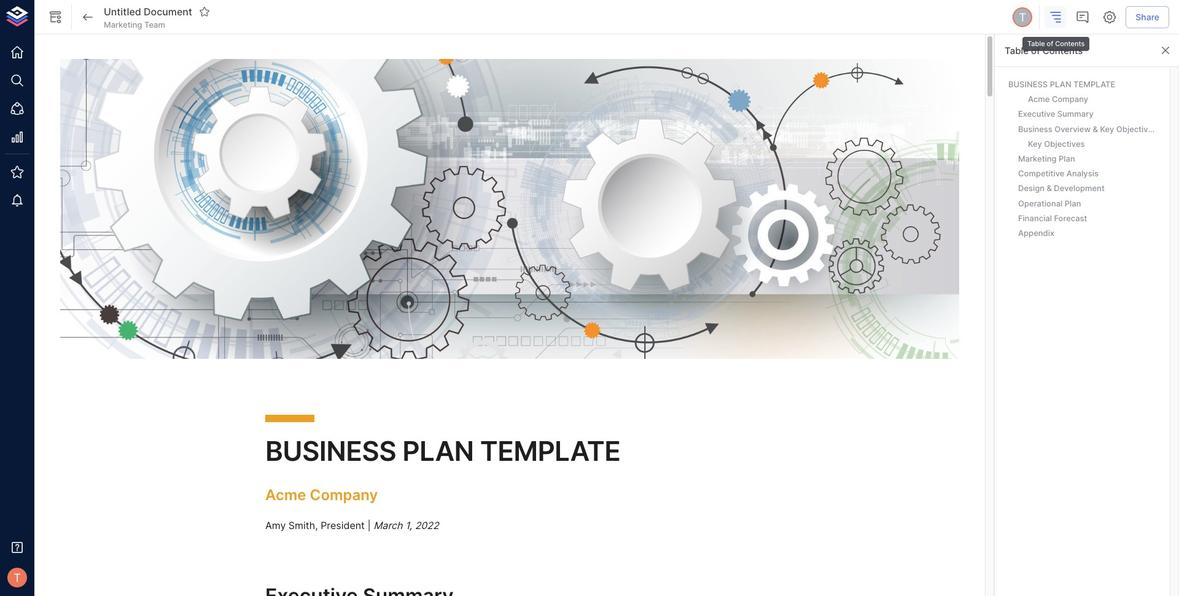 Task type: describe. For each thing, give the bounding box(es) containing it.
0 horizontal spatial &
[[1047, 183, 1053, 193]]

development
[[1055, 183, 1105, 193]]

business
[[1019, 124, 1053, 134]]

comments image
[[1076, 10, 1091, 25]]

company inside business plan template acme company executive summary business overview & key objectives key objectives marketing plan competitive analysis design & development operational plan financial forecast appendix
[[1053, 94, 1089, 104]]

acme company
[[265, 486, 378, 504]]

0 vertical spatial t
[[1020, 10, 1027, 24]]

template for business plan template acme company executive summary business overview & key objectives key objectives marketing plan competitive analysis design & development operational plan financial forecast appendix
[[1074, 79, 1116, 89]]

march
[[374, 519, 403, 532]]

0 horizontal spatial t
[[14, 571, 21, 584]]

contents down table of contents icon
[[1043, 45, 1084, 56]]

1 horizontal spatial t button
[[1012, 6, 1035, 29]]

executive
[[1019, 109, 1056, 119]]

financial forecast link
[[1015, 211, 1161, 225]]

share button
[[1126, 6, 1170, 28]]

appendix link
[[1015, 225, 1161, 240]]

smith,
[[289, 519, 318, 532]]

marketing team
[[104, 20, 165, 29]]

marketing inside business plan template acme company executive summary business overview & key objectives key objectives marketing plan competitive analysis design & development operational plan financial forecast appendix
[[1019, 154, 1057, 163]]

1 vertical spatial objectives
[[1045, 139, 1085, 149]]

0 horizontal spatial acme
[[265, 486, 306, 504]]

executive summary link
[[1015, 107, 1161, 121]]

competitive analysis link
[[1015, 166, 1161, 181]]

untitled document
[[104, 5, 192, 18]]

table of contents inside tooltip
[[1028, 39, 1085, 48]]

table of contents tooltip
[[1022, 28, 1092, 52]]

marketing team link
[[104, 19, 165, 30]]

operational plan link
[[1015, 196, 1161, 211]]

0 horizontal spatial key
[[1029, 139, 1043, 149]]

business for business plan template acme company executive summary business overview & key objectives key objectives marketing plan competitive analysis design & development operational plan financial forecast appendix
[[1009, 79, 1048, 89]]

team
[[144, 20, 165, 29]]

template for business plan template
[[480, 434, 621, 467]]

favorite image
[[199, 6, 210, 17]]

0 vertical spatial &
[[1093, 124, 1099, 134]]

plan for business plan template acme company executive summary business overview & key objectives key objectives marketing plan competitive analysis design & development operational plan financial forecast appendix
[[1051, 79, 1072, 89]]

business for business plan template
[[265, 434, 396, 467]]

business plan template link
[[1005, 77, 1161, 92]]

financial
[[1019, 213, 1053, 223]]

amy
[[265, 519, 286, 532]]

document
[[144, 5, 192, 18]]

operational
[[1019, 198, 1063, 208]]

business overview & key objectives link
[[1015, 121, 1161, 136]]

table of contents image
[[1049, 10, 1064, 25]]

1 horizontal spatial key
[[1101, 124, 1115, 134]]

untitled
[[104, 5, 141, 18]]

acme company link
[[1025, 92, 1161, 107]]

forecast
[[1055, 213, 1088, 223]]



Task type: locate. For each thing, give the bounding box(es) containing it.
objectives up key objectives link
[[1117, 124, 1158, 134]]

amy smith, president | march 1, 2022
[[265, 519, 439, 532]]

1 vertical spatial acme
[[265, 486, 306, 504]]

contents
[[1056, 39, 1085, 48], [1043, 45, 1084, 56]]

objectives
[[1117, 124, 1158, 134], [1045, 139, 1085, 149]]

1 vertical spatial marketing
[[1019, 154, 1057, 163]]

acme
[[1029, 94, 1050, 104], [265, 486, 306, 504]]

1 horizontal spatial marketing
[[1019, 154, 1057, 163]]

contents inside tooltip
[[1056, 39, 1085, 48]]

marketing plan link
[[1015, 151, 1161, 166]]

0 vertical spatial plan
[[1051, 79, 1072, 89]]

company
[[1053, 94, 1089, 104], [310, 486, 378, 504]]

plan
[[1051, 79, 1072, 89], [403, 434, 474, 467]]

president
[[321, 519, 365, 532]]

0 vertical spatial marketing
[[104, 20, 142, 29]]

of up the business plan template "link"
[[1032, 45, 1041, 56]]

1 vertical spatial &
[[1047, 183, 1053, 193]]

0 horizontal spatial of
[[1032, 45, 1041, 56]]

0 horizontal spatial marketing
[[104, 20, 142, 29]]

0 vertical spatial company
[[1053, 94, 1089, 104]]

go back image
[[80, 10, 95, 25]]

& down competitive
[[1047, 183, 1053, 193]]

business up acme company
[[265, 434, 396, 467]]

plan up forecast on the right
[[1065, 198, 1082, 208]]

share
[[1136, 12, 1160, 22]]

show wiki image
[[48, 10, 63, 25]]

0 vertical spatial plan
[[1059, 154, 1076, 163]]

design & development link
[[1015, 181, 1161, 196]]

1 vertical spatial t button
[[4, 564, 31, 591]]

1,
[[406, 519, 412, 532]]

0 vertical spatial objectives
[[1117, 124, 1158, 134]]

company up the summary
[[1053, 94, 1089, 104]]

1 vertical spatial key
[[1029, 139, 1043, 149]]

acme inside business plan template acme company executive summary business overview & key objectives key objectives marketing plan competitive analysis design & development operational plan financial forecast appendix
[[1029, 94, 1050, 104]]

1 vertical spatial plan
[[1065, 198, 1082, 208]]

business
[[1009, 79, 1048, 89], [265, 434, 396, 467]]

business inside business plan template acme company executive summary business overview & key objectives key objectives marketing plan competitive analysis design & development operational plan financial forecast appendix
[[1009, 79, 1048, 89]]

table
[[1028, 39, 1046, 48], [1005, 45, 1029, 56]]

1 vertical spatial business
[[265, 434, 396, 467]]

0 vertical spatial acme
[[1029, 94, 1050, 104]]

acme up the executive
[[1029, 94, 1050, 104]]

business plan template acme company executive summary business overview & key objectives key objectives marketing plan competitive analysis design & development operational plan financial forecast appendix
[[1009, 79, 1158, 238]]

& up key objectives link
[[1093, 124, 1099, 134]]

1 horizontal spatial template
[[1074, 79, 1116, 89]]

template inside business plan template acme company executive summary business overview & key objectives key objectives marketing plan competitive analysis design & development operational plan financial forecast appendix
[[1074, 79, 1116, 89]]

marketing up competitive
[[1019, 154, 1057, 163]]

1 horizontal spatial of
[[1047, 39, 1054, 48]]

plan
[[1059, 154, 1076, 163], [1065, 198, 1082, 208]]

template
[[1074, 79, 1116, 89], [480, 434, 621, 467]]

1 vertical spatial template
[[480, 434, 621, 467]]

0 vertical spatial business
[[1009, 79, 1048, 89]]

1 horizontal spatial business
[[1009, 79, 1048, 89]]

0 horizontal spatial t button
[[4, 564, 31, 591]]

marketing
[[104, 20, 142, 29], [1019, 154, 1057, 163]]

key down business
[[1029, 139, 1043, 149]]

1 vertical spatial company
[[310, 486, 378, 504]]

company up president
[[310, 486, 378, 504]]

1 horizontal spatial &
[[1093, 124, 1099, 134]]

0 horizontal spatial plan
[[403, 434, 474, 467]]

key objectives link
[[1025, 136, 1161, 151]]

|
[[368, 519, 371, 532]]

0 horizontal spatial template
[[480, 434, 621, 467]]

0 vertical spatial template
[[1074, 79, 1116, 89]]

1 horizontal spatial plan
[[1051, 79, 1072, 89]]

0 horizontal spatial business
[[265, 434, 396, 467]]

marketing inside marketing team link
[[104, 20, 142, 29]]

0 vertical spatial key
[[1101, 124, 1115, 134]]

2022
[[415, 519, 439, 532]]

table of contents
[[1028, 39, 1085, 48], [1005, 45, 1084, 56]]

0 horizontal spatial company
[[310, 486, 378, 504]]

competitive
[[1019, 168, 1065, 178]]

marketing down untitled
[[104, 20, 142, 29]]

&
[[1093, 124, 1099, 134], [1047, 183, 1053, 193]]

table inside tooltip
[[1028, 39, 1046, 48]]

1 vertical spatial plan
[[403, 434, 474, 467]]

key up key objectives link
[[1101, 124, 1115, 134]]

analysis
[[1067, 168, 1099, 178]]

1 horizontal spatial company
[[1053, 94, 1089, 104]]

contents down comments icon
[[1056, 39, 1085, 48]]

plan up analysis
[[1059, 154, 1076, 163]]

appendix
[[1019, 228, 1055, 238]]

design
[[1019, 183, 1045, 193]]

1 vertical spatial t
[[14, 571, 21, 584]]

key
[[1101, 124, 1115, 134], [1029, 139, 1043, 149]]

0 vertical spatial t button
[[1012, 6, 1035, 29]]

t button
[[1012, 6, 1035, 29], [4, 564, 31, 591]]

of down table of contents icon
[[1047, 39, 1054, 48]]

acme up 'amy'
[[265, 486, 306, 504]]

plan inside business plan template acme company executive summary business overview & key objectives key objectives marketing plan competitive analysis design & development operational plan financial forecast appendix
[[1051, 79, 1072, 89]]

of inside tooltip
[[1047, 39, 1054, 48]]

0 horizontal spatial objectives
[[1045, 139, 1085, 149]]

t
[[1020, 10, 1027, 24], [14, 571, 21, 584]]

1 horizontal spatial objectives
[[1117, 124, 1158, 134]]

of
[[1047, 39, 1054, 48], [1032, 45, 1041, 56]]

objectives down overview
[[1045, 139, 1085, 149]]

business up the executive
[[1009, 79, 1048, 89]]

1 horizontal spatial t
[[1020, 10, 1027, 24]]

settings image
[[1103, 10, 1118, 25]]

1 horizontal spatial acme
[[1029, 94, 1050, 104]]

summary
[[1058, 109, 1094, 119]]

business plan template
[[265, 434, 621, 467]]

plan for business plan template
[[403, 434, 474, 467]]

overview
[[1055, 124, 1091, 134]]



Task type: vqa. For each thing, say whether or not it's contained in the screenshot.
the PLAN related to BUSINESS PLAN TEMPLATE Acme Company Executive Summary Business Overview & Key Objectives Key Objectives Marketing Plan Competitive Analysis Design & Development Operational Plan Financial Forecast Appendix
yes



